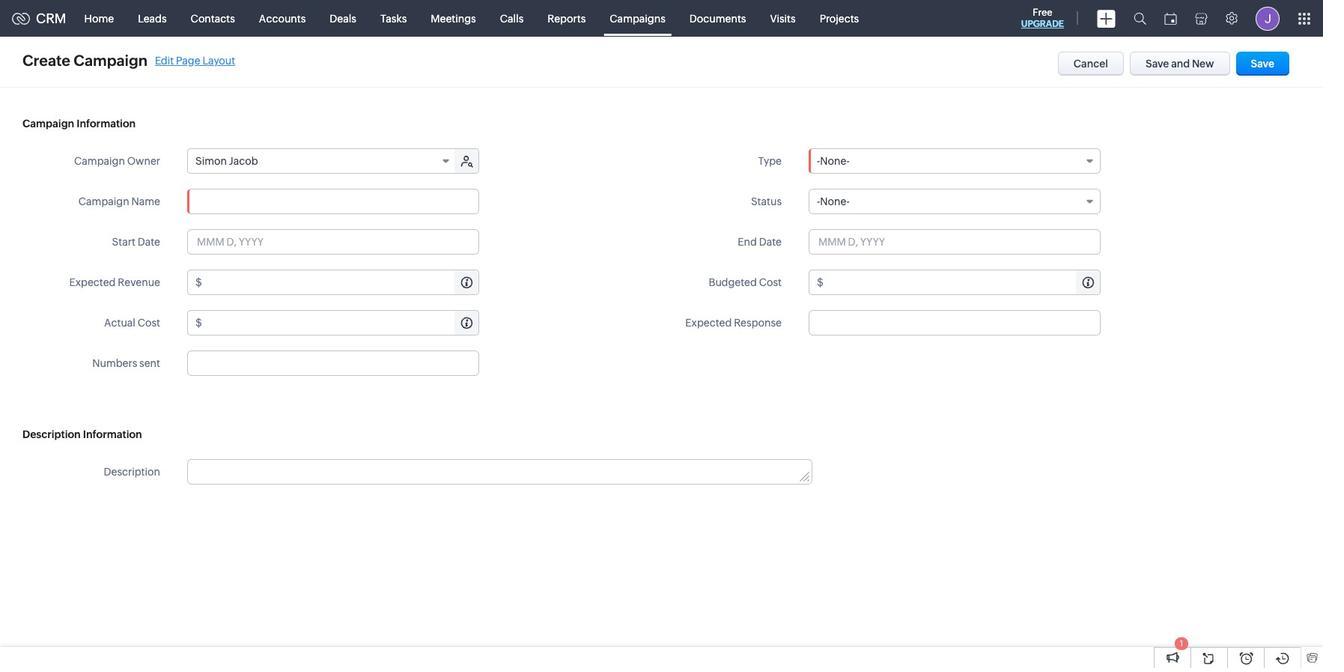 Task type: locate. For each thing, give the bounding box(es) containing it.
1 - from the top
[[817, 155, 820, 167]]

accounts link
[[247, 0, 318, 36]]

campaign down campaign information
[[74, 155, 125, 167]]

create campaign edit page layout
[[22, 52, 235, 69]]

owner
[[127, 155, 160, 167]]

date right the start
[[138, 236, 160, 248]]

simon jacob
[[195, 155, 258, 167]]

1 -none- from the top
[[817, 155, 850, 167]]

jacob
[[229, 155, 258, 167]]

cancel button
[[1058, 52, 1124, 76]]

1 horizontal spatial save
[[1251, 58, 1275, 70]]

1 horizontal spatial description
[[104, 466, 160, 478]]

1 vertical spatial -
[[817, 195, 820, 207]]

0 vertical spatial -
[[817, 155, 820, 167]]

0 vertical spatial expected
[[69, 276, 116, 288]]

1 horizontal spatial date
[[759, 236, 782, 248]]

cost
[[759, 276, 782, 288], [138, 317, 160, 329]]

revenue
[[118, 276, 160, 288]]

documents
[[690, 12, 746, 24]]

0 vertical spatial -none-
[[817, 155, 850, 167]]

1 horizontal spatial cost
[[759, 276, 782, 288]]

date for end date
[[759, 236, 782, 248]]

0 vertical spatial description
[[22, 428, 81, 440]]

1 vertical spatial none-
[[820, 195, 850, 207]]

1 vertical spatial -none- field
[[809, 189, 1101, 214]]

campaigns
[[610, 12, 666, 24]]

description for description
[[104, 466, 160, 478]]

1 vertical spatial cost
[[138, 317, 160, 329]]

cost right budgeted
[[759, 276, 782, 288]]

-None- field
[[809, 148, 1101, 174], [809, 189, 1101, 214]]

accounts
[[259, 12, 306, 24]]

tasks
[[380, 12, 407, 24]]

0 vertical spatial -none- field
[[809, 148, 1101, 174]]

2 none- from the top
[[820, 195, 850, 207]]

start
[[112, 236, 135, 248]]

0 vertical spatial information
[[77, 118, 136, 130]]

1 save from the left
[[1146, 58, 1169, 70]]

description
[[22, 428, 81, 440], [104, 466, 160, 478]]

save
[[1146, 58, 1169, 70], [1251, 58, 1275, 70]]

expected down budgeted
[[686, 317, 732, 329]]

crm
[[36, 10, 66, 26]]

create menu element
[[1088, 0, 1125, 36]]

calendar image
[[1165, 12, 1177, 24]]

0 vertical spatial cost
[[759, 276, 782, 288]]

none-
[[820, 155, 850, 167], [820, 195, 850, 207]]

0 horizontal spatial expected
[[69, 276, 116, 288]]

layout
[[202, 54, 235, 66]]

None text field
[[187, 189, 479, 214], [204, 270, 479, 294], [826, 270, 1100, 294], [204, 311, 479, 335], [187, 350, 479, 376], [188, 460, 812, 484], [187, 189, 479, 214], [204, 270, 479, 294], [826, 270, 1100, 294], [204, 311, 479, 335], [187, 350, 479, 376], [188, 460, 812, 484]]

deals
[[330, 12, 356, 24]]

$ for budgeted cost
[[817, 276, 824, 288]]

0 horizontal spatial description
[[22, 428, 81, 440]]

deals link
[[318, 0, 368, 36]]

status
[[751, 195, 782, 207]]

information up campaign owner
[[77, 118, 136, 130]]

2 -none- field from the top
[[809, 189, 1101, 214]]

1 none- from the top
[[820, 155, 850, 167]]

leads
[[138, 12, 167, 24]]

campaign for campaign owner
[[74, 155, 125, 167]]

$
[[195, 276, 202, 288], [817, 276, 824, 288], [195, 317, 202, 329]]

save button
[[1236, 52, 1290, 76]]

expected left revenue
[[69, 276, 116, 288]]

1
[[1180, 639, 1183, 648]]

-
[[817, 155, 820, 167], [817, 195, 820, 207]]

meetings
[[431, 12, 476, 24]]

2 save from the left
[[1251, 58, 1275, 70]]

description information
[[22, 428, 142, 440]]

none- right the type at the right top
[[820, 155, 850, 167]]

expected response
[[686, 317, 782, 329]]

campaign
[[74, 52, 148, 69], [22, 118, 74, 130], [74, 155, 125, 167], [78, 195, 129, 207]]

- right status at the top of page
[[817, 195, 820, 207]]

meetings link
[[419, 0, 488, 36]]

1 -none- field from the top
[[809, 148, 1101, 174]]

None text field
[[809, 310, 1101, 336]]

cost right actual
[[138, 317, 160, 329]]

1 horizontal spatial expected
[[686, 317, 732, 329]]

2 - from the top
[[817, 195, 820, 207]]

response
[[734, 317, 782, 329]]

actual
[[104, 317, 135, 329]]

none- right status at the top of page
[[820, 195, 850, 207]]

save for save
[[1251, 58, 1275, 70]]

home link
[[72, 0, 126, 36]]

-none- right the type at the right top
[[817, 155, 850, 167]]

1 vertical spatial description
[[104, 466, 160, 478]]

date right end
[[759, 236, 782, 248]]

0 horizontal spatial save
[[1146, 58, 1169, 70]]

information down numbers
[[83, 428, 142, 440]]

2 -none- from the top
[[817, 195, 850, 207]]

expected for expected response
[[686, 317, 732, 329]]

1 vertical spatial information
[[83, 428, 142, 440]]

campaign information
[[22, 118, 136, 130]]

leads link
[[126, 0, 179, 36]]

$ for expected revenue
[[195, 276, 202, 288]]

budgeted cost
[[709, 276, 782, 288]]

date
[[138, 236, 160, 248], [759, 236, 782, 248]]

2 date from the left
[[759, 236, 782, 248]]

1 vertical spatial expected
[[686, 317, 732, 329]]

- right the type at the right top
[[817, 155, 820, 167]]

cost for budgeted cost
[[759, 276, 782, 288]]

edit
[[155, 54, 174, 66]]

tasks link
[[368, 0, 419, 36]]

expected
[[69, 276, 116, 288], [686, 317, 732, 329]]

0 horizontal spatial cost
[[138, 317, 160, 329]]

new
[[1192, 58, 1214, 70]]

-none-
[[817, 155, 850, 167], [817, 195, 850, 207]]

cost for actual cost
[[138, 317, 160, 329]]

contacts
[[191, 12, 235, 24]]

campaign left name
[[78, 195, 129, 207]]

description for description information
[[22, 428, 81, 440]]

start date
[[112, 236, 160, 248]]

0 horizontal spatial date
[[138, 236, 160, 248]]

1 vertical spatial -none-
[[817, 195, 850, 207]]

0 vertical spatial none-
[[820, 155, 850, 167]]

save down the profile image
[[1251, 58, 1275, 70]]

-none- for type
[[817, 155, 850, 167]]

-none- right status at the top of page
[[817, 195, 850, 207]]

1 date from the left
[[138, 236, 160, 248]]

$ for actual cost
[[195, 317, 202, 329]]

information
[[77, 118, 136, 130], [83, 428, 142, 440]]

budgeted
[[709, 276, 757, 288]]

simon
[[195, 155, 227, 167]]

save left and at the right top of the page
[[1146, 58, 1169, 70]]

expected revenue
[[69, 276, 160, 288]]

campaign down create
[[22, 118, 74, 130]]

search image
[[1134, 12, 1147, 25]]



Task type: describe. For each thing, give the bounding box(es) containing it.
-none- field for type
[[809, 148, 1101, 174]]

name
[[131, 195, 160, 207]]

campaign down home
[[74, 52, 148, 69]]

calls link
[[488, 0, 536, 36]]

end date
[[738, 236, 782, 248]]

information for campaign information
[[77, 118, 136, 130]]

end
[[738, 236, 757, 248]]

free
[[1033, 7, 1053, 18]]

none- for type
[[820, 155, 850, 167]]

profile image
[[1256, 6, 1280, 30]]

type
[[758, 155, 782, 167]]

none- for status
[[820, 195, 850, 207]]

create
[[22, 52, 70, 69]]

save for save and new
[[1146, 58, 1169, 70]]

- for status
[[817, 195, 820, 207]]

actual cost
[[104, 317, 160, 329]]

free upgrade
[[1021, 7, 1064, 29]]

information for description information
[[83, 428, 142, 440]]

save and new button
[[1130, 52, 1230, 76]]

and
[[1171, 58, 1190, 70]]

crm link
[[12, 10, 66, 26]]

- for type
[[817, 155, 820, 167]]

reports
[[548, 12, 586, 24]]

documents link
[[678, 0, 758, 36]]

page
[[176, 54, 200, 66]]

sent
[[139, 357, 160, 369]]

projects
[[820, 12, 859, 24]]

Simon Jacob field
[[188, 149, 456, 173]]

edit page layout link
[[155, 54, 235, 66]]

upgrade
[[1021, 19, 1064, 29]]

campaign name
[[78, 195, 160, 207]]

MMM D, YYYY text field
[[809, 229, 1101, 255]]

expected for expected revenue
[[69, 276, 116, 288]]

search element
[[1125, 0, 1156, 37]]

home
[[84, 12, 114, 24]]

reports link
[[536, 0, 598, 36]]

cancel
[[1074, 58, 1108, 70]]

date for start date
[[138, 236, 160, 248]]

profile element
[[1247, 0, 1289, 36]]

-none- for status
[[817, 195, 850, 207]]

MMM D, YYYY text field
[[187, 229, 479, 255]]

visits link
[[758, 0, 808, 36]]

numbers sent
[[92, 357, 160, 369]]

projects link
[[808, 0, 871, 36]]

visits
[[770, 12, 796, 24]]

contacts link
[[179, 0, 247, 36]]

calls
[[500, 12, 524, 24]]

campaign owner
[[74, 155, 160, 167]]

create menu image
[[1097, 9, 1116, 27]]

logo image
[[12, 12, 30, 24]]

numbers
[[92, 357, 137, 369]]

campaigns link
[[598, 0, 678, 36]]

save and new
[[1146, 58, 1214, 70]]

campaign for campaign information
[[22, 118, 74, 130]]

campaign for campaign name
[[78, 195, 129, 207]]

-none- field for status
[[809, 189, 1101, 214]]



Task type: vqa. For each thing, say whether or not it's contained in the screenshot.
Here
no



